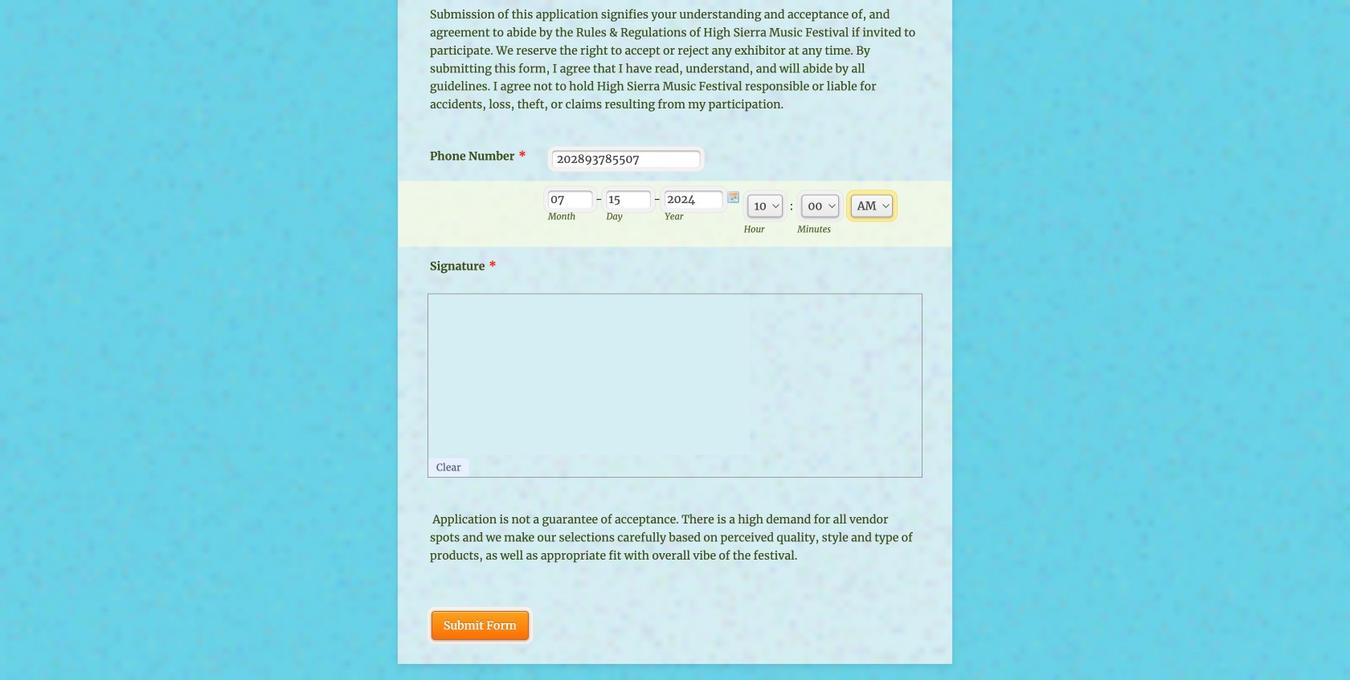 Task type: vqa. For each thing, say whether or not it's contained in the screenshot.
Pick a Date image at the right top
yes



Task type: locate. For each thing, give the bounding box(es) containing it.
None telephone field
[[548, 191, 593, 209], [606, 191, 651, 209], [548, 191, 593, 209], [606, 191, 651, 209]]

None telephone field
[[665, 191, 723, 209]]

 ex:530-555-1212 text field
[[552, 151, 700, 168]]

pick a date image
[[727, 191, 740, 204]]



